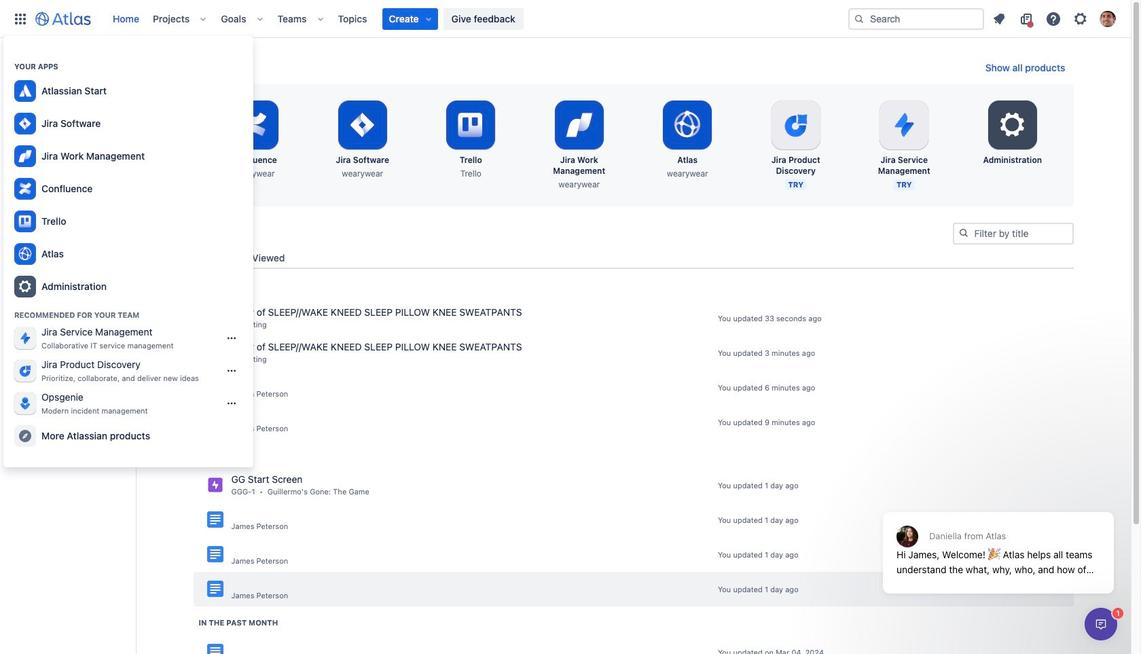 Task type: vqa. For each thing, say whether or not it's contained in the screenshot.
rightmost list
no



Task type: describe. For each thing, give the bounding box(es) containing it.
search image
[[854, 13, 865, 24]]

confluence image
[[207, 644, 223, 654]]

search image
[[958, 228, 969, 238]]

settings image
[[1073, 11, 1089, 27]]

1 confluence image from the top
[[207, 512, 223, 528]]

jira image
[[207, 477, 223, 493]]

2 confluence image from the top
[[207, 546, 223, 563]]

0 horizontal spatial settings image
[[17, 279, 33, 295]]

switch to... image
[[12, 11, 29, 27]]

notifications image
[[991, 11, 1007, 27]]



Task type: locate. For each thing, give the bounding box(es) containing it.
Filter by title field
[[954, 224, 1072, 243]]

dialog
[[876, 479, 1121, 604]]

jira product discovery options menu image
[[226, 366, 237, 376]]

heading
[[199, 617, 278, 628]]

banner
[[0, 0, 1131, 38]]

settings image
[[996, 109, 1029, 141], [17, 279, 33, 295]]

2 group from the top
[[5, 133, 130, 151]]

Search field
[[848, 8, 984, 30]]

account image
[[1100, 11, 1116, 27]]

1 vertical spatial settings image
[[17, 279, 33, 295]]

help image
[[1045, 11, 1062, 27]]

jira service management options menu image
[[226, 333, 237, 344]]

1 group from the top
[[5, 38, 130, 137]]

2 vertical spatial confluence image
[[207, 581, 223, 597]]

opsgenie options menu image
[[226, 398, 237, 409]]

1 vertical spatial confluence image
[[207, 546, 223, 563]]

3 confluence image from the top
[[207, 581, 223, 597]]

0 vertical spatial settings image
[[996, 109, 1029, 141]]

top element
[[8, 0, 848, 38]]

confluence image
[[207, 512, 223, 528], [207, 546, 223, 563], [207, 581, 223, 597]]

group
[[5, 38, 130, 137], [5, 133, 130, 151]]

atlassian image
[[17, 83, 33, 99], [17, 83, 33, 99]]

0 vertical spatial confluence image
[[207, 512, 223, 528]]

1 horizontal spatial settings image
[[996, 109, 1029, 141]]



